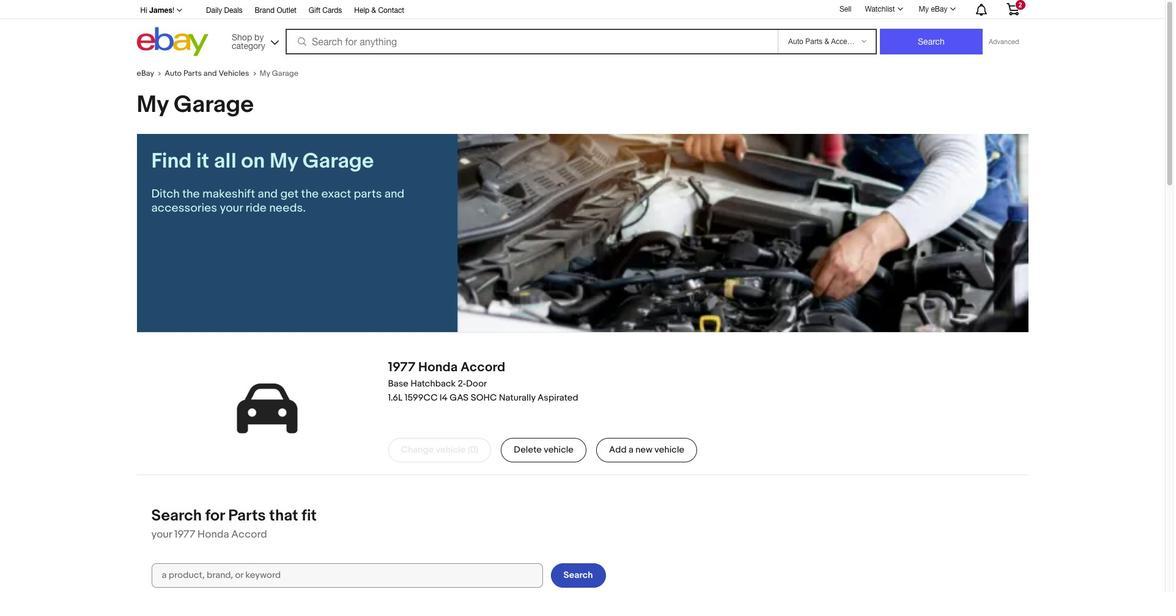 Task type: locate. For each thing, give the bounding box(es) containing it.
auto
[[165, 68, 182, 78]]

gas
[[450, 392, 469, 403]]

0 horizontal spatial ebay
[[137, 68, 154, 78]]

1 horizontal spatial my garage
[[260, 68, 298, 78]]

ride
[[246, 201, 267, 215]]

and right parts
[[385, 187, 405, 201]]

1 vehicle from the left
[[436, 444, 466, 456]]

the right get
[[301, 187, 319, 201]]

shop by category button
[[226, 27, 281, 54]]

aspirated
[[538, 392, 578, 403]]

1 horizontal spatial parts
[[228, 506, 266, 525]]

my garage down "category"
[[260, 68, 298, 78]]

your inside search for parts that fit your 1977 honda accord
[[151, 528, 172, 540]]

ebay right watchlist "link"
[[931, 5, 948, 13]]

your
[[220, 201, 243, 215], [151, 528, 172, 540]]

1977 honda accord base hatchback 2-door 1.6l 1599cc l4 gas sohc naturally aspirated
[[388, 359, 578, 403]]

honda down for in the left of the page
[[198, 528, 229, 540]]

the right ditch
[[182, 187, 200, 201]]

vehicle left (0)
[[436, 444, 466, 456]]

vehicle for change
[[436, 444, 466, 456]]

1 horizontal spatial 1977
[[388, 359, 415, 375]]

watchlist link
[[858, 2, 909, 17]]

1 vertical spatial accord
[[231, 528, 267, 540]]

1 vertical spatial your
[[151, 528, 172, 540]]

auto parts and vehicles
[[165, 68, 249, 78]]

honda inside search for parts that fit your 1977 honda accord
[[198, 528, 229, 540]]

your inside ditch the makeshift and get the exact parts and accessories your ride needs.
[[220, 201, 243, 215]]

ebay
[[931, 5, 948, 13], [137, 68, 154, 78]]

exact
[[321, 187, 351, 201]]

1977
[[388, 359, 415, 375], [174, 528, 195, 540]]

contact
[[378, 6, 404, 15]]

0 horizontal spatial parts
[[183, 68, 202, 78]]

Search for anything text field
[[287, 30, 775, 53]]

0 vertical spatial parts
[[183, 68, 202, 78]]

2 horizontal spatial and
[[385, 187, 405, 201]]

my inside account navigation
[[919, 5, 929, 13]]

parts
[[183, 68, 202, 78], [228, 506, 266, 525]]

1 horizontal spatial garage
[[272, 68, 298, 78]]

my ebay link
[[912, 2, 961, 17]]

and left get
[[258, 187, 278, 201]]

advanced
[[989, 38, 1019, 45]]

daily
[[206, 6, 222, 15]]

1 horizontal spatial accord
[[461, 359, 505, 375]]

ebay left auto
[[137, 68, 154, 78]]

door
[[466, 378, 487, 389]]

search button
[[551, 563, 606, 588]]

vehicle
[[436, 444, 466, 456], [544, 444, 574, 456], [655, 444, 684, 456]]

add
[[609, 444, 627, 456]]

0 vertical spatial accord
[[461, 359, 505, 375]]

honda inside the 1977 honda accord base hatchback 2-door 1.6l 1599cc l4 gas sohc naturally aspirated
[[418, 359, 458, 375]]

0 horizontal spatial your
[[151, 528, 172, 540]]

that
[[269, 506, 298, 525]]

0 vertical spatial your
[[220, 201, 243, 215]]

0 horizontal spatial accord
[[231, 528, 267, 540]]

vehicle right new at the bottom
[[655, 444, 684, 456]]

my garage
[[260, 68, 298, 78], [137, 91, 254, 119]]

2 the from the left
[[301, 187, 319, 201]]

0 horizontal spatial vehicle
[[436, 444, 466, 456]]

new
[[636, 444, 653, 456]]

the
[[182, 187, 200, 201], [301, 187, 319, 201]]

0 vertical spatial ebay
[[931, 5, 948, 13]]

2
[[1019, 1, 1022, 9]]

a
[[629, 444, 634, 456]]

2 horizontal spatial vehicle
[[655, 444, 684, 456]]

my right watchlist "link"
[[919, 5, 929, 13]]

2 vehicle from the left
[[544, 444, 574, 456]]

1 horizontal spatial vehicle
[[544, 444, 574, 456]]

1 horizontal spatial your
[[220, 201, 243, 215]]

1 vertical spatial ebay
[[137, 68, 154, 78]]

l4
[[440, 392, 448, 403]]

parts right for in the left of the page
[[228, 506, 266, 525]]

2 link
[[999, 0, 1027, 18]]

garage
[[272, 68, 298, 78], [174, 91, 254, 119], [303, 149, 374, 174]]

0 horizontal spatial the
[[182, 187, 200, 201]]

accord
[[461, 359, 505, 375], [231, 528, 267, 540]]

0 horizontal spatial my garage
[[137, 91, 254, 119]]

2-
[[458, 378, 466, 389]]

help & contact
[[354, 6, 404, 15]]

1 vertical spatial search
[[564, 569, 593, 581]]

my garage down auto parts and vehicles
[[137, 91, 254, 119]]

0 horizontal spatial and
[[204, 68, 217, 78]]

1977 inside the 1977 honda accord base hatchback 2-door 1.6l 1599cc l4 gas sohc naturally aspirated
[[388, 359, 415, 375]]

search inside search for parts that fit your 1977 honda accord
[[151, 506, 202, 525]]

hi
[[140, 6, 147, 15]]

1 horizontal spatial ebay
[[931, 5, 948, 13]]

and
[[204, 68, 217, 78], [258, 187, 278, 201], [385, 187, 405, 201]]

0 horizontal spatial honda
[[198, 528, 229, 540]]

parts right auto
[[183, 68, 202, 78]]

0 vertical spatial search
[[151, 506, 202, 525]]

1 vertical spatial 1977
[[174, 528, 195, 540]]

my right the on
[[270, 149, 298, 174]]

find
[[151, 149, 192, 174]]

sell
[[840, 5, 852, 13]]

my
[[919, 5, 929, 13], [260, 68, 270, 78], [137, 91, 168, 119], [270, 149, 298, 174]]

brand outlet link
[[255, 4, 297, 18]]

vehicle inside the delete vehicle button
[[544, 444, 574, 456]]

sell link
[[834, 5, 857, 13]]

garage down auto parts and vehicles link
[[174, 91, 254, 119]]

1977 inside search for parts that fit your 1977 honda accord
[[174, 528, 195, 540]]

0 horizontal spatial 1977
[[174, 528, 195, 540]]

advanced link
[[983, 29, 1025, 54]]

0 vertical spatial my garage
[[260, 68, 298, 78]]

0 vertical spatial honda
[[418, 359, 458, 375]]

and left vehicles
[[204, 68, 217, 78]]

None submit
[[880, 29, 983, 54]]

gift cards
[[309, 6, 342, 15]]

gift
[[309, 6, 320, 15]]

none submit inside "shop by category" 'banner'
[[880, 29, 983, 54]]

add a new vehicle
[[609, 444, 684, 456]]

category
[[232, 41, 265, 50]]

1 horizontal spatial search
[[564, 569, 593, 581]]

vehicle right delete
[[544, 444, 574, 456]]

by
[[254, 32, 264, 42]]

2 vertical spatial garage
[[303, 149, 374, 174]]

daily deals
[[206, 6, 243, 15]]

ditch
[[151, 187, 180, 201]]

honda
[[418, 359, 458, 375], [198, 528, 229, 540]]

daily deals link
[[206, 4, 243, 18]]

1599cc
[[405, 392, 438, 403]]

garage up exact
[[303, 149, 374, 174]]

parts inside search for parts that fit your 1977 honda accord
[[228, 506, 266, 525]]

search inside button
[[564, 569, 593, 581]]

accord inside search for parts that fit your 1977 honda accord
[[231, 528, 267, 540]]

1 vertical spatial my garage
[[137, 91, 254, 119]]

1 horizontal spatial the
[[301, 187, 319, 201]]

0 horizontal spatial search
[[151, 506, 202, 525]]

search
[[151, 506, 202, 525], [564, 569, 593, 581]]

honda up hatchback at left bottom
[[418, 359, 458, 375]]

0 horizontal spatial garage
[[174, 91, 254, 119]]

search for search
[[564, 569, 593, 581]]

1 horizontal spatial honda
[[418, 359, 458, 375]]

needs.
[[269, 201, 306, 215]]

garage down shop by category "dropdown button"
[[272, 68, 298, 78]]

accessories
[[151, 201, 217, 215]]

1 vertical spatial honda
[[198, 528, 229, 540]]

base
[[388, 378, 409, 389]]

3 vehicle from the left
[[655, 444, 684, 456]]

1 vertical spatial parts
[[228, 506, 266, 525]]

parts
[[354, 187, 382, 201]]

0 vertical spatial 1977
[[388, 359, 415, 375]]

for
[[205, 506, 225, 525]]



Task type: describe. For each thing, give the bounding box(es) containing it.
my garage main content
[[127, 59, 1038, 592]]

my ebay
[[919, 5, 948, 13]]

1 vertical spatial garage
[[174, 91, 254, 119]]

vehicle for delete
[[544, 444, 574, 456]]

1977 honda accord image
[[186, 347, 349, 469]]

sohc
[[471, 392, 497, 403]]

find it all on my garage
[[151, 149, 374, 174]]

my right vehicles
[[260, 68, 270, 78]]

accord inside the 1977 honda accord base hatchback 2-door 1.6l 1599cc l4 gas sohc naturally aspirated
[[461, 359, 505, 375]]

delete vehicle
[[514, 444, 574, 456]]

my down ebay link
[[137, 91, 168, 119]]

deals
[[224, 6, 243, 15]]

on
[[241, 149, 265, 174]]

Search search field
[[151, 563, 543, 588]]

!
[[172, 6, 174, 15]]

ebay inside my garage main content
[[137, 68, 154, 78]]

delete vehicle button
[[501, 438, 587, 462]]

(0)
[[468, 444, 478, 456]]

shop
[[232, 32, 252, 42]]

1.6l
[[388, 392, 403, 403]]

naturally
[[499, 392, 536, 403]]

0 vertical spatial garage
[[272, 68, 298, 78]]

search for search for parts that fit your 1977 honda accord
[[151, 506, 202, 525]]

add a new vehicle button
[[596, 438, 697, 462]]

ebay inside account navigation
[[931, 5, 948, 13]]

2 horizontal spatial garage
[[303, 149, 374, 174]]

all
[[214, 149, 237, 174]]

outlet
[[277, 6, 297, 15]]

hatchback
[[411, 378, 456, 389]]

james
[[149, 6, 172, 15]]

watchlist
[[865, 5, 895, 13]]

account navigation
[[134, 0, 1028, 19]]

change vehicle (0)
[[401, 444, 478, 456]]

1 the from the left
[[182, 187, 200, 201]]

gift cards link
[[309, 4, 342, 18]]

delete
[[514, 444, 542, 456]]

vehicles
[[219, 68, 249, 78]]

cards
[[322, 6, 342, 15]]

change
[[401, 444, 434, 456]]

ebay link
[[137, 68, 165, 78]]

ditch the makeshift and get the exact parts and accessories your ride needs.
[[151, 187, 405, 215]]

help
[[354, 6, 370, 15]]

shop by category banner
[[134, 0, 1028, 59]]

&
[[372, 6, 376, 15]]

auto parts and vehicles link
[[165, 68, 260, 78]]

brand outlet
[[255, 6, 297, 15]]

hi james !
[[140, 6, 174, 15]]

brand
[[255, 6, 275, 15]]

vehicle inside add a new vehicle button
[[655, 444, 684, 456]]

makeshift
[[202, 187, 255, 201]]

get
[[280, 187, 299, 201]]

search for parts that fit your 1977 honda accord
[[151, 506, 317, 540]]

shop by category
[[232, 32, 265, 50]]

fit
[[302, 506, 317, 525]]

it
[[196, 149, 209, 174]]

help & contact link
[[354, 4, 404, 18]]

1 horizontal spatial and
[[258, 187, 278, 201]]



Task type: vqa. For each thing, say whether or not it's contained in the screenshot.
Search SEARCH FIELD
yes



